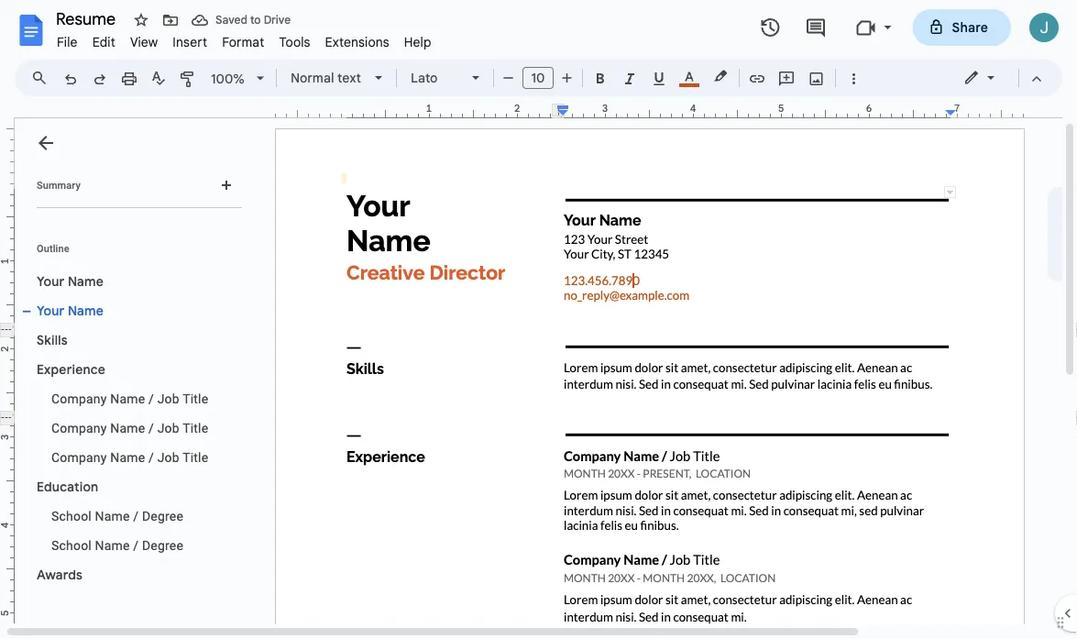 Task type: describe. For each thing, give the bounding box(es) containing it.
Zoom field
[[204, 65, 272, 93]]

Rename text field
[[50, 7, 127, 29]]

view menu item
[[123, 31, 165, 53]]

2 school name / degree from the top
[[51, 538, 184, 553]]

saved
[[216, 13, 248, 27]]

edit menu item
[[85, 31, 123, 53]]

view
[[130, 34, 158, 50]]

extensions menu item
[[318, 31, 397, 53]]

saved to drive button
[[187, 7, 296, 33]]

menu bar banner
[[0, 0, 1078, 639]]

normal text
[[291, 70, 361, 86]]

education
[[37, 479, 98, 495]]

text color image
[[680, 65, 700, 87]]

to
[[250, 13, 261, 27]]

insert
[[173, 34, 207, 50]]

format menu item
[[215, 31, 272, 53]]

insert menu item
[[165, 31, 215, 53]]

document outline element
[[15, 118, 264, 625]]

text
[[338, 70, 361, 86]]

2 school from the top
[[51, 538, 92, 553]]

experience
[[37, 361, 106, 378]]

3 company from the top
[[51, 450, 107, 465]]

insert image image
[[807, 65, 828, 91]]

tools menu item
[[272, 31, 318, 53]]

1 title from the top
[[183, 391, 209, 406]]

2 company name / job title from the top
[[51, 421, 209, 436]]

file menu item
[[50, 31, 85, 53]]

outline heading
[[15, 241, 250, 267]]

share button
[[913, 9, 1012, 46]]

1 company name / job title from the top
[[51, 391, 209, 406]]

styles list. normal text selected. option
[[291, 65, 364, 91]]

1 your name from the top
[[37, 273, 104, 289]]

3 title from the top
[[183, 450, 209, 465]]

summary heading
[[37, 178, 81, 193]]

help menu item
[[397, 31, 439, 53]]

2 your from the top
[[37, 303, 65, 319]]

1 degree from the top
[[142, 509, 184, 524]]

awards
[[37, 567, 83, 583]]

3 job from the top
[[157, 450, 180, 465]]

help
[[404, 34, 432, 50]]

application containing share
[[0, 0, 1078, 639]]

Star checkbox
[[128, 7, 154, 33]]

menu bar inside menu bar banner
[[50, 24, 439, 54]]



Task type: vqa. For each thing, say whether or not it's contained in the screenshot.
Format menu item
yes



Task type: locate. For each thing, give the bounding box(es) containing it.
job
[[157, 391, 180, 406], [157, 421, 180, 436], [157, 450, 180, 465]]

1 your from the top
[[37, 273, 65, 289]]

0 vertical spatial your
[[37, 273, 65, 289]]

skills
[[37, 332, 68, 348]]

edit
[[92, 34, 115, 50]]

school name / degree down education
[[51, 509, 184, 524]]

your
[[37, 273, 65, 289], [37, 303, 65, 319]]

Zoom text field
[[206, 66, 250, 92]]

saved to drive
[[216, 13, 291, 27]]

share
[[953, 19, 989, 35]]

0 vertical spatial title
[[183, 391, 209, 406]]

your down outline
[[37, 273, 65, 289]]

2 vertical spatial job
[[157, 450, 180, 465]]

1 vertical spatial degree
[[142, 538, 184, 553]]

2 vertical spatial company
[[51, 450, 107, 465]]

0 vertical spatial company
[[51, 391, 107, 406]]

click to select borders image
[[945, 186, 957, 198]]

school name / degree
[[51, 509, 184, 524], [51, 538, 184, 553]]

1 vertical spatial your name
[[37, 303, 104, 319]]

school
[[51, 509, 92, 524], [51, 538, 92, 553]]

outline
[[37, 243, 69, 254]]

1 company from the top
[[51, 391, 107, 406]]

2 vertical spatial title
[[183, 450, 209, 465]]

your name down outline
[[37, 273, 104, 289]]

school down education
[[51, 509, 92, 524]]

0 vertical spatial job
[[157, 391, 180, 406]]

your up skills
[[37, 303, 65, 319]]

2 vertical spatial company name / job title
[[51, 450, 209, 465]]

2 company from the top
[[51, 421, 107, 436]]

lato
[[411, 70, 438, 86]]

your name up skills
[[37, 303, 104, 319]]

1 vertical spatial job
[[157, 421, 180, 436]]

1 vertical spatial school
[[51, 538, 92, 553]]

school up awards on the bottom
[[51, 538, 92, 553]]

1 vertical spatial your
[[37, 303, 65, 319]]

tools
[[279, 34, 311, 50]]

degree
[[142, 509, 184, 524], [142, 538, 184, 553]]

file
[[57, 34, 78, 50]]

your name
[[37, 273, 104, 289], [37, 303, 104, 319]]

2 your name from the top
[[37, 303, 104, 319]]

1 vertical spatial company name / job title
[[51, 421, 209, 436]]

title
[[183, 391, 209, 406], [183, 421, 209, 436], [183, 450, 209, 465]]

3 company name / job title from the top
[[51, 450, 209, 465]]

school name / degree up awards on the bottom
[[51, 538, 184, 553]]

company name / job title
[[51, 391, 209, 406], [51, 421, 209, 436], [51, 450, 209, 465]]

Menus field
[[23, 65, 63, 91]]

0 vertical spatial school name / degree
[[51, 509, 184, 524]]

mode and view toolbar
[[950, 60, 1052, 96]]

Font size text field
[[524, 67, 553, 89]]

1 school name / degree from the top
[[51, 509, 184, 524]]

company
[[51, 391, 107, 406], [51, 421, 107, 436], [51, 450, 107, 465]]

application
[[0, 0, 1078, 639]]

extensions
[[325, 34, 390, 50]]

summary
[[37, 179, 81, 191]]

drive
[[264, 13, 291, 27]]

menu bar
[[50, 24, 439, 54]]

1 vertical spatial company
[[51, 421, 107, 436]]

format
[[222, 34, 265, 50]]

main toolbar
[[54, 0, 869, 380]]

menu bar containing file
[[50, 24, 439, 54]]

2 title from the top
[[183, 421, 209, 436]]

1 job from the top
[[157, 391, 180, 406]]

2 job from the top
[[157, 421, 180, 436]]

1 school from the top
[[51, 509, 92, 524]]

normal
[[291, 70, 334, 86]]

highlight color image
[[711, 65, 731, 87]]

0 vertical spatial degree
[[142, 509, 184, 524]]

1 vertical spatial school name / degree
[[51, 538, 184, 553]]

0 vertical spatial your name
[[37, 273, 104, 289]]

0 vertical spatial company name / job title
[[51, 391, 209, 406]]

0 vertical spatial school
[[51, 509, 92, 524]]

Font size field
[[523, 67, 561, 90]]

font list. lato selected. option
[[411, 65, 461, 91]]

/
[[149, 391, 154, 406], [149, 421, 154, 436], [149, 450, 154, 465], [133, 509, 139, 524], [133, 538, 139, 553]]

2 degree from the top
[[142, 538, 184, 553]]

1 vertical spatial title
[[183, 421, 209, 436]]

name
[[68, 273, 104, 289], [68, 303, 104, 319], [110, 391, 145, 406], [110, 421, 145, 436], [110, 450, 145, 465], [95, 509, 130, 524], [95, 538, 130, 553]]



